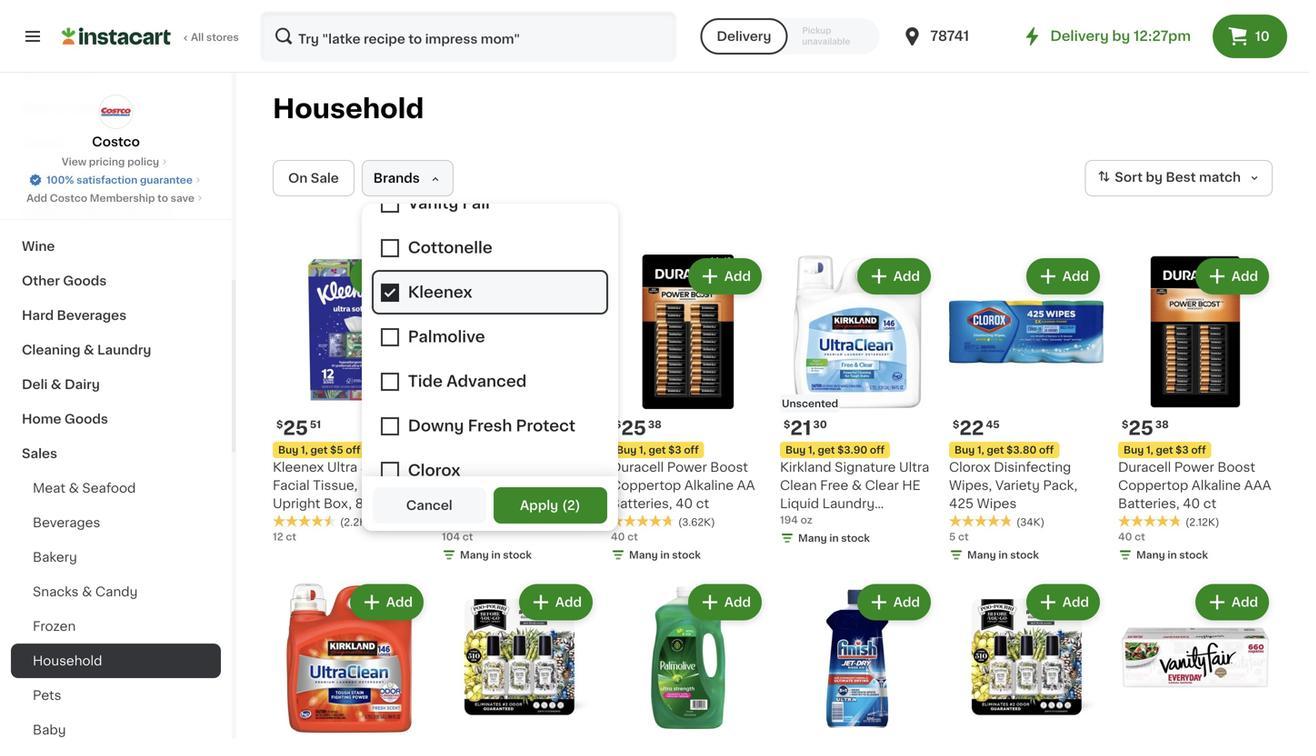 Task type: vqa. For each thing, say whether or not it's contained in the screenshot.
Clorox Disinfecting Wipes, Variety Pack, 425 Wipes stock
yes



Task type: describe. For each thing, give the bounding box(es) containing it.
& for laundry
[[84, 344, 94, 356]]

oxi
[[442, 479, 465, 492]]

health
[[22, 205, 65, 218]]

on sale
[[288, 172, 339, 185]]

pricing
[[89, 157, 125, 167]]

plus
[[515, 461, 542, 474]]

0 vertical spatial household
[[273, 96, 424, 122]]

12:27pm
[[1134, 30, 1191, 43]]

coppertop for duracell power boost coppertop alkaline aaa batteries, 40 ct
[[1118, 479, 1188, 492]]

service type group
[[700, 18, 879, 55]]

2 get from the left
[[649, 445, 666, 455]]

aa
[[737, 479, 755, 492]]

clear
[[865, 479, 899, 492]]

& for dairy
[[51, 378, 61, 391]]

off for $ 21 30
[[870, 445, 885, 455]]

Best match Sort by field
[[1085, 160, 1273, 196]]

many in stock for tide pods plus ultra oxi laundry detergent, 104 ct
[[460, 550, 532, 560]]

household link
[[11, 644, 221, 678]]

pack,
[[1043, 479, 1078, 492]]

policy
[[127, 157, 159, 167]]

snacks & candy
[[33, 585, 138, 598]]

buy 1, get $3.80 off
[[955, 445, 1054, 455]]

duracell power boost coppertop alkaline aaa batteries, 40 ct
[[1118, 461, 1271, 510]]

85
[[355, 497, 372, 510]]

product group containing 31
[[442, 255, 596, 566]]

paper goods
[[22, 171, 107, 184]]

signature
[[835, 461, 896, 474]]

snacks & candy link
[[11, 575, 221, 609]]

view pricing policy link
[[62, 155, 170, 169]]

$ for duracell power boost coppertop alkaline aaa batteries, 40 ct
[[1122, 420, 1129, 430]]

goods for paper goods
[[63, 171, 107, 184]]

ct inside tide pods plus ultra oxi laundry detergent, 104 ct
[[468, 497, 481, 510]]

hard beverages
[[22, 309, 126, 322]]

kleenex
[[273, 461, 324, 474]]

beverages inside beverages 'link'
[[33, 516, 100, 529]]

stores
[[206, 32, 239, 42]]

$ 25 51
[[276, 419, 321, 438]]

duracell for duracell power boost coppertop alkaline aaa batteries, 40 ct
[[1118, 461, 1171, 474]]

get for $ 25 51
[[310, 445, 328, 455]]

paper goods link
[[11, 160, 221, 195]]

ultra inside tide pods plus ultra oxi laundry detergent, 104 ct
[[545, 461, 575, 474]]

unscented
[[782, 399, 838, 409]]

meat & seafood link
[[11, 471, 221, 505]]

1, for $ 25 38
[[1146, 445, 1153, 455]]

fl
[[806, 534, 814, 546]]

in right fl
[[829, 533, 839, 543]]

51 for 31
[[475, 420, 486, 430]]

25 for duracell power boost coppertop alkaline aa batteries, 40 ct
[[621, 419, 646, 438]]

stock for duracell power boost coppertop alkaline aa batteries, 40 ct
[[672, 550, 701, 560]]

$ 21 30
[[784, 419, 827, 438]]

baby link
[[11, 713, 221, 739]]

& for seafood
[[69, 482, 79, 495]]

$ inside $ 31 51
[[445, 420, 452, 430]]

30
[[813, 420, 827, 430]]

many down 194 oz
[[798, 533, 827, 543]]

frozen
[[33, 620, 76, 633]]

pods
[[473, 461, 511, 474]]

health & personal care
[[22, 205, 174, 218]]

beverages link
[[11, 505, 221, 540]]

many for duracell power boost coppertop alkaline aa batteries, 40 ct
[[629, 550, 658, 560]]

delivery for delivery
[[717, 30, 771, 43]]

disinfecting
[[994, 461, 1071, 474]]

45
[[986, 420, 1000, 430]]

facial
[[273, 479, 310, 492]]

beer & cider
[[22, 102, 105, 115]]

membership
[[90, 193, 155, 203]]

view
[[62, 157, 86, 167]]

delivery by 12:27pm link
[[1021, 25, 1191, 47]]

(2.2k)
[[340, 517, 371, 527]]

wine link
[[11, 229, 221, 264]]

(34k)
[[1016, 517, 1045, 527]]

100% satisfaction guarantee
[[46, 175, 193, 185]]

21
[[790, 419, 811, 438]]

$ 31 51
[[445, 419, 486, 438]]

stock for tide pods plus ultra oxi laundry detergent, 104 ct
[[503, 550, 532, 560]]

38 for duracell power boost coppertop alkaline aaa batteries, 40 ct
[[1155, 420, 1169, 430]]

power for aaa
[[1174, 461, 1214, 474]]

delivery button
[[700, 18, 788, 55]]

meat & seafood
[[33, 482, 136, 495]]

kirkland signature ultra clean free & clear he liquid laundry detergent, 146 loads, 194 fl oz
[[780, 461, 929, 546]]

buy for $ 21 30
[[785, 445, 806, 455]]

sort
[[1115, 171, 1143, 184]]

in for clorox disinfecting wipes, variety pack, 425 wipes
[[999, 550, 1008, 560]]

beverages inside hard beverages link
[[57, 309, 126, 322]]

3-
[[361, 479, 375, 492]]

alkaline for aa
[[684, 479, 734, 492]]

off for $ 25 38
[[1191, 445, 1206, 455]]

1 194 from the top
[[780, 515, 798, 525]]

1 $3 from the left
[[668, 445, 682, 455]]

0 vertical spatial oz
[[801, 515, 813, 525]]

146
[[852, 515, 874, 528]]

all stores
[[191, 32, 239, 42]]

guarantee
[[140, 175, 193, 185]]

deli & dairy
[[22, 378, 100, 391]]

2
[[567, 499, 575, 512]]

$ for kirkland signature ultra clean free & clear he liquid laundry detergent, 146 loads, 194 fl oz
[[784, 420, 790, 430]]

off for $ 25 51
[[346, 445, 361, 455]]

cleaning & laundry link
[[11, 333, 221, 367]]

51 for 25
[[310, 420, 321, 430]]

best
[[1166, 171, 1196, 184]]

$ for kleenex ultra soft facial tissue, 3-ply, upright box, 85 tissues, 12 ct
[[276, 420, 283, 430]]

ultra inside kleenex ultra soft facial tissue, 3-ply, upright box, 85 tissues, 12 ct
[[327, 461, 357, 474]]

many in stock for clorox disinfecting wipes, variety pack, 425 wipes
[[967, 550, 1039, 560]]

clean
[[780, 479, 817, 492]]

many in stock for duracell power boost coppertop alkaline aa batteries, 40 ct
[[629, 550, 701, 560]]

40 ct for duracell power boost coppertop alkaline aa batteries, 40 ct
[[611, 532, 638, 542]]

25 for kleenex ultra soft facial tissue, 3-ply, upright box, 85 tissues, 12 ct
[[283, 419, 308, 438]]

get for $ 22 45
[[987, 445, 1004, 455]]

liquor
[[22, 136, 64, 149]]

1, for $ 21 30
[[808, 445, 815, 455]]

many in stock for duracell power boost coppertop alkaline aaa batteries, 40 ct
[[1136, 550, 1208, 560]]

100%
[[46, 175, 74, 185]]

(
[[562, 499, 567, 512]]

in for tide pods plus ultra oxi laundry detergent, 104 ct
[[491, 550, 501, 560]]

laundry inside kirkland signature ultra clean free & clear he liquid laundry detergent, 146 loads, 194 fl oz
[[822, 497, 875, 510]]

1 horizontal spatial costco
[[92, 135, 140, 148]]

12 ct
[[273, 532, 296, 542]]

cider
[[69, 102, 105, 115]]

2 12 from the top
[[273, 532, 283, 542]]

add costco membership to save
[[26, 193, 194, 203]]

ultra inside kirkland signature ultra clean free & clear he liquid laundry detergent, 146 loads, 194 fl oz
[[899, 461, 929, 474]]

apply
[[520, 499, 558, 512]]

& for candy
[[82, 585, 92, 598]]

many for duracell power boost coppertop alkaline aaa batteries, 40 ct
[[1136, 550, 1165, 560]]

in for duracell power boost coppertop alkaline aa batteries, 40 ct
[[660, 550, 670, 560]]

loads,
[[878, 515, 916, 528]]

product group containing 21
[[780, 255, 935, 549]]

best match
[[1166, 171, 1241, 184]]

1, for $ 22 45
[[977, 445, 984, 455]]

hard beverages link
[[11, 298, 221, 333]]

ct inside duracell power boost coppertop alkaline aaa batteries, 40 ct
[[1203, 497, 1217, 510]]

stock for clorox disinfecting wipes, variety pack, 425 wipes
[[1010, 550, 1039, 560]]

& for personal
[[69, 205, 79, 218]]

delivery by 12:27pm
[[1050, 30, 1191, 43]]

care
[[143, 205, 174, 218]]

22
[[959, 419, 984, 438]]

0 horizontal spatial household
[[33, 655, 102, 667]]

stock for duracell power boost coppertop alkaline aaa batteries, 40 ct
[[1179, 550, 1208, 560]]

2 $3 from the left
[[1176, 445, 1189, 455]]

clorox disinfecting wipes, variety pack, 425 wipes
[[949, 461, 1078, 510]]

candy
[[95, 585, 138, 598]]

home goods link
[[11, 402, 221, 436]]

by for delivery
[[1112, 30, 1130, 43]]

$ for duracell power boost coppertop alkaline aa batteries, 40 ct
[[615, 420, 621, 430]]

variety
[[995, 479, 1040, 492]]

Search field
[[262, 13, 675, 60]]



Task type: locate. For each thing, give the bounding box(es) containing it.
$ 25 38 for duracell power boost coppertop alkaline aaa batteries, 40 ct
[[1122, 419, 1169, 438]]

oz inside kirkland signature ultra clean free & clear he liquid laundry detergent, 146 loads, 194 fl oz
[[817, 534, 832, 546]]

in down duracell power boost coppertop alkaline aaa batteries, 40 ct
[[1168, 550, 1177, 560]]

1 horizontal spatial 51
[[475, 420, 486, 430]]

in down duracell power boost coppertop alkaline aa batteries, 40 ct
[[660, 550, 670, 560]]

paper
[[22, 171, 60, 184]]

0 vertical spatial 194
[[780, 515, 798, 525]]

1 horizontal spatial boost
[[1218, 461, 1255, 474]]

1 horizontal spatial duracell
[[1118, 461, 1171, 474]]

1, up duracell power boost coppertop alkaline aa batteries, 40 ct
[[639, 445, 646, 455]]

many
[[798, 533, 827, 543], [460, 550, 489, 560], [629, 550, 658, 560], [967, 550, 996, 560], [1136, 550, 1165, 560]]

1 40 ct from the left
[[611, 532, 638, 542]]

buy for $ 25 38
[[1124, 445, 1144, 455]]

2 boost from the left
[[1218, 461, 1255, 474]]

baby
[[33, 724, 66, 736]]

& up dairy
[[84, 344, 94, 356]]

0 horizontal spatial $3
[[668, 445, 682, 455]]

40 inside duracell power boost coppertop alkaline aaa batteries, 40 ct
[[1183, 497, 1200, 510]]

off up duracell power boost coppertop alkaline aaa batteries, 40 ct
[[1191, 445, 1206, 455]]

product group containing 22
[[949, 255, 1104, 566]]

1 horizontal spatial $ 25 38
[[1122, 419, 1169, 438]]

0 horizontal spatial 38
[[648, 420, 662, 430]]

(187)
[[509, 517, 533, 527]]

many in stock down (3.62k)
[[629, 550, 701, 560]]

seafood
[[82, 482, 136, 495]]

5 1, from the left
[[1146, 445, 1153, 455]]

$5
[[330, 445, 343, 455]]

by left 12:27pm
[[1112, 30, 1130, 43]]

off up duracell power boost coppertop alkaline aa batteries, 40 ct
[[684, 445, 699, 455]]

get
[[310, 445, 328, 455], [649, 445, 666, 455], [818, 445, 835, 455], [987, 445, 1004, 455], [1156, 445, 1173, 455]]

goods down dairy
[[64, 413, 108, 425]]

1 horizontal spatial detergent,
[[780, 515, 849, 528]]

12 inside kleenex ultra soft facial tissue, 3-ply, upright box, 85 tissues, 12 ct
[[273, 515, 286, 528]]

0 horizontal spatial 51
[[310, 420, 321, 430]]

1 vertical spatial 194
[[780, 534, 802, 546]]

many down duracell power boost coppertop alkaline aaa batteries, 40 ct
[[1136, 550, 1165, 560]]

other
[[22, 275, 60, 287]]

detergent, up ( at the left
[[524, 479, 593, 492]]

3 get from the left
[[818, 445, 835, 455]]

104 down oxi
[[442, 497, 465, 510]]

1 vertical spatial 104
[[442, 532, 460, 542]]

12 down upright
[[273, 532, 283, 542]]

many down 104 ct
[[460, 550, 489, 560]]

194 left fl
[[780, 534, 802, 546]]

many for tide pods plus ultra oxi laundry detergent, 104 ct
[[460, 550, 489, 560]]

costco up view pricing policy link
[[92, 135, 140, 148]]

1 vertical spatial detergent,
[[780, 515, 849, 528]]

stock down (3.62k)
[[672, 550, 701, 560]]

liquor link
[[11, 125, 221, 160]]

10
[[1255, 30, 1270, 43]]

1, up duracell power boost coppertop alkaline aaa batteries, 40 ct
[[1146, 445, 1153, 455]]

ultra right plus
[[545, 461, 575, 474]]

2 104 from the top
[[442, 532, 460, 542]]

costco down 100%
[[50, 193, 87, 203]]

2 ultra from the left
[[545, 461, 575, 474]]

1 horizontal spatial oz
[[817, 534, 832, 546]]

12
[[273, 515, 286, 528], [273, 532, 283, 542]]

buy for $ 25 51
[[278, 445, 298, 455]]

in down wipes in the right of the page
[[999, 550, 1008, 560]]

off
[[346, 445, 361, 455], [684, 445, 699, 455], [870, 445, 885, 455], [1039, 445, 1054, 455], [1191, 445, 1206, 455]]

2 power from the left
[[1174, 461, 1214, 474]]

0 horizontal spatial ultra
[[327, 461, 357, 474]]

coppertop for duracell power boost coppertop alkaline aa batteries, 40 ct
[[611, 479, 681, 492]]

1 boost from the left
[[710, 461, 748, 474]]

1 horizontal spatial 25
[[621, 419, 646, 438]]

& right health
[[69, 205, 79, 218]]

1 horizontal spatial buy 1, get $3 off
[[1124, 445, 1206, 455]]

off up disinfecting
[[1039, 445, 1054, 455]]

coppertop inside duracell power boost coppertop alkaline aaa batteries, 40 ct
[[1118, 479, 1188, 492]]

3 buy from the left
[[785, 445, 806, 455]]

buy up kleenex
[[278, 445, 298, 455]]

1 51 from the left
[[310, 420, 321, 430]]

1 horizontal spatial by
[[1146, 171, 1163, 184]]

2 buy 1, get $3 off from the left
[[1124, 445, 1206, 455]]

tide
[[442, 461, 469, 474]]

laundry down pods
[[468, 479, 521, 492]]

sort by
[[1115, 171, 1163, 184]]

1 vertical spatial 12
[[273, 532, 283, 542]]

alkaline for aaa
[[1192, 479, 1241, 492]]

0 horizontal spatial duracell
[[611, 461, 664, 474]]

electronics
[[22, 67, 96, 80]]

51 right 31
[[475, 420, 486, 430]]

ct inside kleenex ultra soft facial tissue, 3-ply, upright box, 85 tissues, 12 ct
[[289, 515, 302, 528]]

1 vertical spatial costco
[[50, 193, 87, 203]]

household down frozen
[[33, 655, 102, 667]]

$
[[276, 420, 283, 430], [445, 420, 452, 430], [615, 420, 621, 430], [784, 420, 790, 430], [953, 420, 959, 430], [1122, 420, 1129, 430]]

1 horizontal spatial 38
[[1155, 420, 1169, 430]]

3 25 from the left
[[1129, 419, 1154, 438]]

1, up kirkland at the right bottom
[[808, 445, 815, 455]]

4 off from the left
[[1039, 445, 1054, 455]]

25
[[283, 419, 308, 438], [621, 419, 646, 438], [1129, 419, 1154, 438]]

1, up kleenex
[[301, 445, 308, 455]]

0 horizontal spatial buy 1, get $3 off
[[616, 445, 699, 455]]

goods for home goods
[[64, 413, 108, 425]]

1 horizontal spatial ultra
[[545, 461, 575, 474]]

1 horizontal spatial power
[[1174, 461, 1214, 474]]

detergent, inside tide pods plus ultra oxi laundry detergent, 104 ct
[[524, 479, 593, 492]]

boost inside duracell power boost coppertop alkaline aa batteries, 40 ct
[[710, 461, 748, 474]]

$ 25 38 up duracell power boost coppertop alkaline aa batteries, 40 ct
[[615, 419, 662, 438]]

many in stock down 146
[[798, 533, 870, 543]]

alkaline left aa
[[684, 479, 734, 492]]

1 horizontal spatial $3
[[1176, 445, 1189, 455]]

& right beer at the top left of the page
[[56, 102, 66, 115]]

ultra down $5
[[327, 461, 357, 474]]

boost up aa
[[710, 461, 748, 474]]

25 up duracell power boost coppertop alkaline aa batteries, 40 ct
[[621, 419, 646, 438]]

power inside duracell power boost coppertop alkaline aaa batteries, 40 ct
[[1174, 461, 1214, 474]]

0 vertical spatial goods
[[63, 171, 107, 184]]

health & personal care link
[[11, 195, 221, 229]]

0 horizontal spatial $ 25 38
[[615, 419, 662, 438]]

104
[[442, 497, 465, 510], [442, 532, 460, 542]]

apply ( 2 )
[[520, 499, 581, 512]]

2 off from the left
[[684, 445, 699, 455]]

1, up clorox
[[977, 445, 984, 455]]

1 horizontal spatial 40 ct
[[1118, 532, 1145, 542]]

all
[[191, 32, 204, 42]]

$3.90
[[837, 445, 867, 455]]

1 horizontal spatial batteries,
[[1118, 497, 1180, 510]]

power up the (2.12k)
[[1174, 461, 1214, 474]]

5 get from the left
[[1156, 445, 1173, 455]]

beer & cider link
[[11, 91, 221, 125]]

detergent, inside kirkland signature ultra clean free & clear he liquid laundry detergent, 146 loads, 194 fl oz
[[780, 515, 849, 528]]

personal
[[82, 205, 140, 218]]

brands button
[[362, 160, 453, 196]]

oz down liquid
[[801, 515, 813, 525]]

425
[[949, 497, 974, 510]]

stock down (187)
[[503, 550, 532, 560]]

power up (3.62k)
[[667, 461, 707, 474]]

costco link
[[92, 95, 140, 151]]

free
[[820, 479, 848, 492]]

buy up duracell power boost coppertop alkaline aaa batteries, 40 ct
[[1124, 445, 1144, 455]]

5 off from the left
[[1191, 445, 1206, 455]]

get left $3.90
[[818, 445, 835, 455]]

2 194 from the top
[[780, 534, 802, 546]]

get for $ 25 38
[[1156, 445, 1173, 455]]

instacart logo image
[[62, 25, 171, 47]]

deli & dairy link
[[11, 367, 221, 402]]

$ 25 38
[[615, 419, 662, 438], [1122, 419, 1169, 438]]

&
[[56, 102, 66, 115], [69, 205, 79, 218], [84, 344, 94, 356], [51, 378, 61, 391], [852, 479, 862, 492], [69, 482, 79, 495], [82, 585, 92, 598]]

5 buy from the left
[[1124, 445, 1144, 455]]

1 38 from the left
[[648, 420, 662, 430]]

2 25 from the left
[[621, 419, 646, 438]]

tide pods plus ultra oxi laundry detergent, 104 ct
[[442, 461, 593, 510]]

batteries, for duracell power boost coppertop alkaline aaa batteries, 40 ct
[[1118, 497, 1180, 510]]

1 get from the left
[[310, 445, 328, 455]]

1 1, from the left
[[301, 445, 308, 455]]

0 vertical spatial costco
[[92, 135, 140, 148]]

box,
[[324, 497, 352, 510]]

0 horizontal spatial by
[[1112, 30, 1130, 43]]

4 1, from the left
[[977, 445, 984, 455]]

2 vertical spatial goods
[[64, 413, 108, 425]]

in down tide pods plus ultra oxi laundry detergent, 104 ct at the bottom of page
[[491, 550, 501, 560]]

satisfaction
[[77, 175, 138, 185]]

duracell for duracell power boost coppertop alkaline aa batteries, 40 ct
[[611, 461, 664, 474]]

& right the meat
[[69, 482, 79, 495]]

0 vertical spatial by
[[1112, 30, 1130, 43]]

delivery for delivery by 12:27pm
[[1050, 30, 1109, 43]]

3 1, from the left
[[808, 445, 815, 455]]

6 $ from the left
[[1122, 420, 1129, 430]]

2 51 from the left
[[475, 420, 486, 430]]

liquid
[[780, 497, 819, 510]]

buy 1, get $3 off up duracell power boost coppertop alkaline aaa batteries, 40 ct
[[1124, 445, 1206, 455]]

& left candy
[[82, 585, 92, 598]]

1 vertical spatial beverages
[[33, 516, 100, 529]]

laundry down the free
[[822, 497, 875, 510]]

25 for duracell power boost coppertop alkaline aaa batteries, 40 ct
[[1129, 419, 1154, 438]]

51 inside $ 31 51
[[475, 420, 486, 430]]

stock down the (2.12k)
[[1179, 550, 1208, 560]]

delivery inside button
[[717, 30, 771, 43]]

1 vertical spatial household
[[33, 655, 102, 667]]

goods inside 'link'
[[64, 413, 108, 425]]

in
[[829, 533, 839, 543], [491, 550, 501, 560], [660, 550, 670, 560], [999, 550, 1008, 560], [1168, 550, 1177, 560]]

by
[[1112, 30, 1130, 43], [1146, 171, 1163, 184]]

buy 1, get $5 off
[[278, 445, 361, 455]]

2 1, from the left
[[639, 445, 646, 455]]

1 12 from the top
[[273, 515, 286, 528]]

1 horizontal spatial delivery
[[1050, 30, 1109, 43]]

0 vertical spatial 12
[[273, 515, 286, 528]]

12 up 12 ct
[[273, 515, 286, 528]]

1 batteries, from the left
[[611, 497, 672, 510]]

goods up hard beverages
[[63, 275, 107, 287]]

2 40 ct from the left
[[1118, 532, 1145, 542]]

by inside field
[[1146, 171, 1163, 184]]

off for $ 22 45
[[1039, 445, 1054, 455]]

2 horizontal spatial ultra
[[899, 461, 929, 474]]

buy up clorox
[[955, 445, 975, 455]]

buy
[[278, 445, 298, 455], [616, 445, 637, 455], [785, 445, 806, 455], [955, 445, 975, 455], [1124, 445, 1144, 455]]

alkaline inside duracell power boost coppertop alkaline aaa batteries, 40 ct
[[1192, 479, 1241, 492]]

51 up buy 1, get $5 off
[[310, 420, 321, 430]]

beverages up bakery
[[33, 516, 100, 529]]

batteries, inside duracell power boost coppertop alkaline aaa batteries, 40 ct
[[1118, 497, 1180, 510]]

coppertop inside duracell power boost coppertop alkaline aa batteries, 40 ct
[[611, 479, 681, 492]]

batteries, inside duracell power boost coppertop alkaline aa batteries, 40 ct
[[611, 497, 672, 510]]

0 horizontal spatial coppertop
[[611, 479, 681, 492]]

& inside kirkland signature ultra clean free & clear he liquid laundry detergent, 146 loads, 194 fl oz
[[852, 479, 862, 492]]

& down signature
[[852, 479, 862, 492]]

51
[[310, 420, 321, 430], [475, 420, 486, 430]]

1 $ from the left
[[276, 420, 283, 430]]

$3 up duracell power boost coppertop alkaline aaa batteries, 40 ct
[[1176, 445, 1189, 455]]

get up duracell power boost coppertop alkaline aa batteries, 40 ct
[[649, 445, 666, 455]]

2 $ from the left
[[445, 420, 452, 430]]

0 horizontal spatial boost
[[710, 461, 748, 474]]

1 coppertop from the left
[[611, 479, 681, 492]]

power for aa
[[667, 461, 707, 474]]

ct inside duracell power boost coppertop alkaline aa batteries, 40 ct
[[696, 497, 709, 510]]

& right deli
[[51, 378, 61, 391]]

wine
[[22, 240, 55, 253]]

0 horizontal spatial delivery
[[717, 30, 771, 43]]

1, for $ 25 51
[[301, 445, 308, 455]]

1 duracell from the left
[[611, 461, 664, 474]]

None search field
[[260, 11, 677, 62]]

2 coppertop from the left
[[1118, 479, 1188, 492]]

1 horizontal spatial household
[[273, 96, 424, 122]]

3 $ from the left
[[615, 420, 621, 430]]

by for sort
[[1146, 171, 1163, 184]]

0 horizontal spatial batteries,
[[611, 497, 672, 510]]

$ inside $ 25 51
[[276, 420, 283, 430]]

off right $5
[[346, 445, 361, 455]]

$ inside $ 22 45
[[953, 420, 959, 430]]

duracell inside duracell power boost coppertop alkaline aaa batteries, 40 ct
[[1118, 461, 1171, 474]]

goods
[[63, 171, 107, 184], [63, 275, 107, 287], [64, 413, 108, 425]]

1 25 from the left
[[283, 419, 308, 438]]

1 power from the left
[[667, 461, 707, 474]]

frozen link
[[11, 609, 221, 644]]

51 inside $ 25 51
[[310, 420, 321, 430]]

ultra
[[327, 461, 357, 474], [545, 461, 575, 474], [899, 461, 929, 474]]

2 horizontal spatial laundry
[[822, 497, 875, 510]]

1 vertical spatial goods
[[63, 275, 107, 287]]

4 $ from the left
[[784, 420, 790, 430]]

1 horizontal spatial laundry
[[468, 479, 521, 492]]

get up duracell power boost coppertop alkaline aaa batteries, 40 ct
[[1156, 445, 1173, 455]]

stock down 146
[[841, 533, 870, 543]]

1 alkaline from the left
[[684, 479, 734, 492]]

2 $ 25 38 from the left
[[1122, 419, 1169, 438]]

0 horizontal spatial 40 ct
[[611, 532, 638, 542]]

boost up aaa
[[1218, 461, 1255, 474]]

1 horizontal spatial coppertop
[[1118, 479, 1188, 492]]

add button
[[352, 260, 422, 293], [521, 260, 591, 293], [690, 260, 760, 293], [859, 260, 929, 293], [1028, 260, 1098, 293], [1197, 260, 1267, 293], [352, 586, 422, 619], [521, 586, 591, 619], [690, 586, 760, 619], [859, 586, 929, 619], [1028, 586, 1098, 619], [1197, 586, 1267, 619]]

1 buy from the left
[[278, 445, 298, 455]]

2 alkaline from the left
[[1192, 479, 1241, 492]]

dairy
[[65, 378, 100, 391]]

boost for aaa
[[1218, 461, 1255, 474]]

get left $5
[[310, 445, 328, 455]]

beverages up cleaning & laundry
[[57, 309, 126, 322]]

3 ultra from the left
[[899, 461, 929, 474]]

detergent, up fl
[[780, 515, 849, 528]]

goods down view
[[63, 171, 107, 184]]

$ inside $ 21 30
[[784, 420, 790, 430]]

alkaline inside duracell power boost coppertop alkaline aa batteries, 40 ct
[[684, 479, 734, 492]]

he
[[902, 479, 921, 492]]

wipes
[[977, 497, 1017, 510]]

many down '5 ct'
[[967, 550, 996, 560]]

2 vertical spatial laundry
[[822, 497, 875, 510]]

5 $ from the left
[[953, 420, 959, 430]]

40 inside duracell power boost coppertop alkaline aa batteries, 40 ct
[[676, 497, 693, 510]]

buy up duracell power boost coppertop alkaline aa batteries, 40 ct
[[616, 445, 637, 455]]

oz
[[801, 515, 813, 525], [817, 534, 832, 546]]

coppertop up (3.62k)
[[611, 479, 681, 492]]

get for $ 21 30
[[818, 445, 835, 455]]

boost for aa
[[710, 461, 748, 474]]

0 vertical spatial 104
[[442, 497, 465, 510]]

40 ct down duracell power boost coppertop alkaline aaa batteries, 40 ct
[[1118, 532, 1145, 542]]

1 off from the left
[[346, 445, 361, 455]]

2 duracell from the left
[[1118, 461, 1171, 474]]

& for cider
[[56, 102, 66, 115]]

1 ultra from the left
[[327, 461, 357, 474]]

stock down (34k)
[[1010, 550, 1039, 560]]

194 inside kirkland signature ultra clean free & clear he liquid laundry detergent, 146 loads, 194 fl oz
[[780, 534, 802, 546]]

cancel
[[406, 499, 453, 512]]

product group
[[273, 255, 427, 544], [442, 255, 596, 566], [611, 255, 765, 566], [780, 255, 935, 549], [949, 255, 1104, 566], [1118, 255, 1273, 566], [273, 580, 427, 739], [442, 580, 596, 739], [611, 580, 765, 739], [780, 580, 935, 739], [949, 580, 1104, 739], [1118, 580, 1273, 739]]

1 $ 25 38 from the left
[[615, 419, 662, 438]]

off up signature
[[870, 445, 885, 455]]

buy 1, get $3 off up duracell power boost coppertop alkaline aa batteries, 40 ct
[[616, 445, 699, 455]]

5 ct
[[949, 532, 969, 542]]

costco logo image
[[99, 95, 133, 129]]

104 inside tide pods plus ultra oxi laundry detergent, 104 ct
[[442, 497, 465, 510]]

many in stock down (187)
[[460, 550, 532, 560]]

get down 45
[[987, 445, 1004, 455]]

$ 25 38 for duracell power boost coppertop alkaline aa batteries, 40 ct
[[615, 419, 662, 438]]

wipes,
[[949, 479, 992, 492]]

0 horizontal spatial alkaline
[[684, 479, 734, 492]]

(2.12k)
[[1185, 517, 1219, 527]]

25 up duracell power boost coppertop alkaline aaa batteries, 40 ct
[[1129, 419, 1154, 438]]

boost inside duracell power boost coppertop alkaline aaa batteries, 40 ct
[[1218, 461, 1255, 474]]

buy for $ 22 45
[[955, 445, 975, 455]]

meat
[[33, 482, 65, 495]]

$ for clorox disinfecting wipes, variety pack, 425 wipes
[[953, 420, 959, 430]]

2 batteries, from the left
[[1118, 497, 1180, 510]]

0 horizontal spatial power
[[667, 461, 707, 474]]

add inside add costco membership to save link
[[26, 193, 47, 203]]

save
[[171, 193, 194, 203]]

31
[[452, 419, 473, 438]]

ultra up he on the right bottom
[[899, 461, 929, 474]]

0 vertical spatial beverages
[[57, 309, 126, 322]]

194 down liquid
[[780, 515, 798, 525]]

2 horizontal spatial 25
[[1129, 419, 1154, 438]]

0 vertical spatial detergent,
[[524, 479, 593, 492]]

4 buy from the left
[[955, 445, 975, 455]]

household up sale
[[273, 96, 424, 122]]

0 horizontal spatial 25
[[283, 419, 308, 438]]

duracell power boost coppertop alkaline aa batteries, 40 ct
[[611, 461, 755, 510]]

by right sort
[[1146, 171, 1163, 184]]

power inside duracell power boost coppertop alkaline aa batteries, 40 ct
[[667, 461, 707, 474]]

many in stock down the (2.12k)
[[1136, 550, 1208, 560]]

25 up buy 1, get $5 off
[[283, 419, 308, 438]]

many down duracell power boost coppertop alkaline aa batteries, 40 ct
[[629, 550, 658, 560]]

ply,
[[375, 479, 398, 492]]

boost
[[710, 461, 748, 474], [1218, 461, 1255, 474]]

laundry down hard beverages link
[[97, 344, 151, 356]]

batteries, for duracell power boost coppertop alkaline aa batteries, 40 ct
[[611, 497, 672, 510]]

40 ct for duracell power boost coppertop alkaline aaa batteries, 40 ct
[[1118, 532, 1145, 542]]

0 horizontal spatial oz
[[801, 515, 813, 525]]

household
[[273, 96, 424, 122], [33, 655, 102, 667]]

home goods
[[22, 413, 108, 425]]

38 up duracell power boost coppertop alkaline aa batteries, 40 ct
[[648, 420, 662, 430]]

cancel button
[[373, 487, 486, 524]]

coppertop up the (2.12k)
[[1118, 479, 1188, 492]]

sales
[[22, 447, 57, 460]]

kirkland
[[780, 461, 831, 474]]

2 38 from the left
[[1155, 420, 1169, 430]]

4 get from the left
[[987, 445, 1004, 455]]

38 up duracell power boost coppertop alkaline aaa batteries, 40 ct
[[1155, 420, 1169, 430]]

duracell inside duracell power boost coppertop alkaline aa batteries, 40 ct
[[611, 461, 664, 474]]

sales link
[[11, 436, 221, 471]]

on
[[288, 172, 308, 185]]

0 horizontal spatial laundry
[[97, 344, 151, 356]]

many for clorox disinfecting wipes, variety pack, 425 wipes
[[967, 550, 996, 560]]

40 ct down duracell power boost coppertop alkaline aa batteries, 40 ct
[[611, 532, 638, 542]]

buy 1, get $3.90 off
[[785, 445, 885, 455]]

goods for other goods
[[63, 275, 107, 287]]

3 off from the left
[[870, 445, 885, 455]]

laundry inside tide pods plus ultra oxi laundry detergent, 104 ct
[[468, 479, 521, 492]]

38 for duracell power boost coppertop alkaline aa batteries, 40 ct
[[648, 420, 662, 430]]

home
[[22, 413, 61, 425]]

0 horizontal spatial detergent,
[[524, 479, 593, 492]]

1 vertical spatial by
[[1146, 171, 1163, 184]]

104 down cancel button at the bottom
[[442, 532, 460, 542]]

0 horizontal spatial costco
[[50, 193, 87, 203]]

in for duracell power boost coppertop alkaline aaa batteries, 40 ct
[[1168, 550, 1177, 560]]

1 vertical spatial laundry
[[468, 479, 521, 492]]

1 buy 1, get $3 off from the left
[[616, 445, 699, 455]]

0 vertical spatial laundry
[[97, 344, 151, 356]]

1 104 from the top
[[442, 497, 465, 510]]

tissues,
[[375, 497, 427, 510]]

2 buy from the left
[[616, 445, 637, 455]]

brands
[[373, 172, 420, 185]]

buy up kirkland at the right bottom
[[785, 445, 806, 455]]

1 horizontal spatial alkaline
[[1192, 479, 1241, 492]]

$3 up duracell power boost coppertop alkaline aa batteries, 40 ct
[[668, 445, 682, 455]]

duracell
[[611, 461, 664, 474], [1118, 461, 1171, 474]]

alkaline up the (2.12k)
[[1192, 479, 1241, 492]]

oz right fl
[[817, 534, 832, 546]]

★★★★★
[[273, 515, 336, 527], [273, 515, 336, 527], [442, 515, 505, 527], [442, 515, 505, 527], [611, 515, 675, 527], [611, 515, 675, 527], [949, 515, 1013, 527], [949, 515, 1013, 527], [1118, 515, 1182, 527], [1118, 515, 1182, 527]]

pets link
[[11, 678, 221, 713]]

$ 25 38 up duracell power boost coppertop alkaline aaa batteries, 40 ct
[[1122, 419, 1169, 438]]

1 vertical spatial oz
[[817, 534, 832, 546]]

stock
[[841, 533, 870, 543], [503, 550, 532, 560], [672, 550, 701, 560], [1010, 550, 1039, 560], [1179, 550, 1208, 560]]

many in stock down (34k)
[[967, 550, 1039, 560]]



